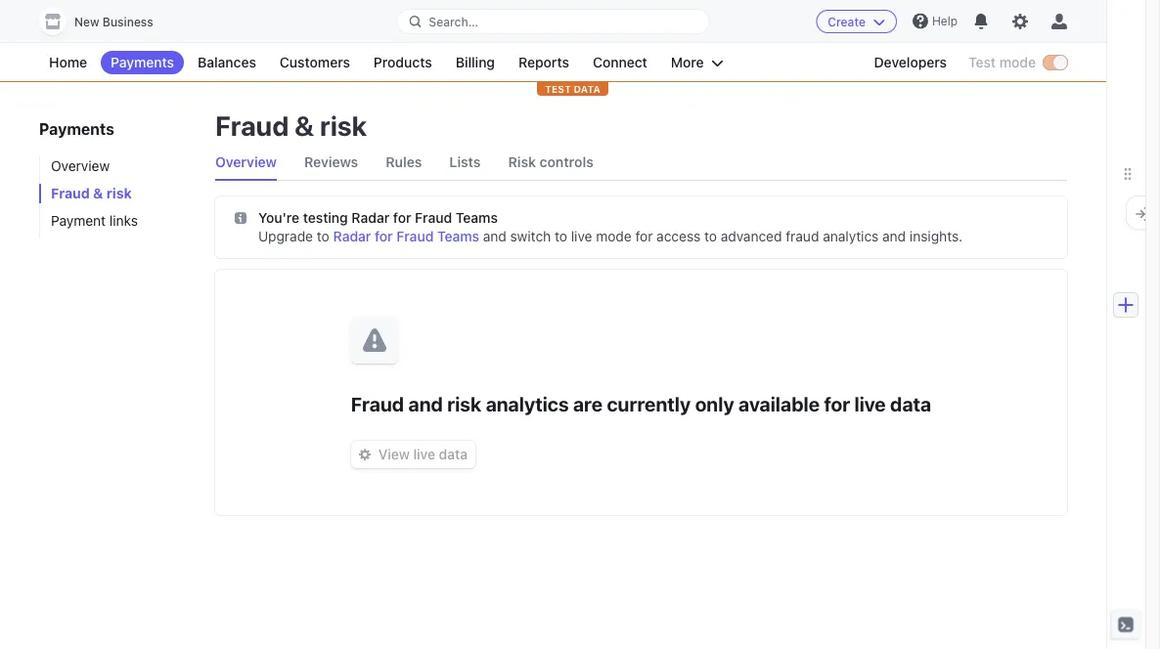 Task type: describe. For each thing, give the bounding box(es) containing it.
data inside button
[[439, 447, 468, 463]]

connect
[[593, 54, 648, 70]]

reports link
[[509, 51, 579, 74]]

test
[[969, 54, 996, 70]]

payment links link
[[39, 211, 196, 231]]

radar for fraud teams link
[[333, 229, 480, 245]]

test data
[[545, 83, 601, 94]]

lists link
[[450, 145, 481, 180]]

home link
[[39, 51, 97, 74]]

view live data button
[[351, 441, 476, 469]]

1 horizontal spatial data
[[891, 392, 932, 415]]

help
[[933, 14, 958, 28]]

fraud and risk analytics are currently only available for live data
[[351, 392, 932, 415]]

risk controls link
[[508, 145, 594, 180]]

business
[[103, 15, 153, 29]]

risk
[[508, 154, 536, 170]]

2 horizontal spatial and
[[883, 229, 906, 245]]

fraud up radar for fraud teams "link"
[[415, 210, 452, 226]]

fraud down rules link
[[397, 229, 434, 245]]

lists
[[450, 154, 481, 170]]

balances link
[[188, 51, 266, 74]]

overview link for fraud & risk
[[215, 145, 277, 180]]

svg image
[[235, 212, 247, 224]]

fraud & risk link
[[39, 184, 196, 204]]

create
[[828, 15, 866, 28]]

1 horizontal spatial fraud & risk
[[215, 109, 367, 141]]

0 horizontal spatial analytics
[[486, 392, 569, 415]]

tab list containing overview
[[215, 145, 1068, 181]]

fraud inside "link"
[[51, 185, 90, 202]]

mode inside you're testing radar for fraud teams upgrade to radar for fraud teams and switch to live mode for access to advanced fraud analytics and insights.
[[596, 229, 632, 245]]

for down rules link
[[375, 229, 393, 245]]

billing
[[456, 54, 495, 70]]

2 horizontal spatial live
[[855, 392, 886, 415]]

risk controls
[[508, 154, 594, 170]]

home
[[49, 54, 87, 70]]

reviews
[[304, 154, 358, 170]]

upgrade
[[258, 229, 313, 245]]

advanced
[[721, 229, 782, 245]]

1 vertical spatial payments
[[39, 120, 114, 138]]

fraud
[[786, 229, 820, 245]]

connect link
[[583, 51, 658, 74]]

search…
[[429, 15, 479, 28]]

for left access
[[636, 229, 653, 245]]

customers
[[280, 54, 350, 70]]

fraud & risk inside "link"
[[51, 185, 132, 202]]

overview link for payments
[[39, 157, 196, 176]]



Task type: locate. For each thing, give the bounding box(es) containing it.
analytics right the fraud
[[823, 229, 879, 245]]

2 to from the left
[[555, 229, 568, 245]]

1 to from the left
[[317, 229, 330, 245]]

billing link
[[446, 51, 505, 74]]

1 vertical spatial mode
[[596, 229, 632, 245]]

payment
[[51, 213, 106, 229]]

for up radar for fraud teams "link"
[[393, 210, 412, 226]]

analytics
[[823, 229, 879, 245], [486, 392, 569, 415]]

analytics left 'are'
[[486, 392, 569, 415]]

links
[[109, 213, 138, 229]]

& up reviews
[[295, 109, 314, 141]]

live right available
[[855, 392, 886, 415]]

overview for fraud & risk
[[215, 154, 277, 170]]

view live data
[[379, 447, 468, 463]]

Search… text field
[[398, 9, 709, 34]]

2 vertical spatial risk
[[448, 392, 482, 415]]

0 horizontal spatial &
[[93, 185, 103, 202]]

only
[[695, 392, 735, 415]]

mode
[[1000, 54, 1036, 70], [596, 229, 632, 245]]

risk up payment links link
[[107, 185, 132, 202]]

0 vertical spatial &
[[295, 109, 314, 141]]

you're testing radar for fraud teams upgrade to radar for fraud teams and switch to live mode for access to advanced fraud analytics and insights.
[[258, 210, 963, 245]]

3 to from the left
[[705, 229, 717, 245]]

more
[[671, 54, 704, 70]]

0 horizontal spatial overview
[[51, 158, 110, 174]]

& up 'payment links'
[[93, 185, 103, 202]]

notifications image
[[974, 14, 989, 29]]

data
[[891, 392, 932, 415], [439, 447, 468, 463]]

test mode
[[969, 54, 1036, 70]]

payments down the home link
[[39, 120, 114, 138]]

0 vertical spatial analytics
[[823, 229, 879, 245]]

teams left switch
[[437, 229, 480, 245]]

live
[[571, 229, 593, 245], [855, 392, 886, 415], [414, 447, 436, 463]]

new business
[[74, 15, 153, 29]]

& inside fraud & risk "link"
[[93, 185, 103, 202]]

live inside button
[[414, 447, 436, 463]]

currently
[[607, 392, 691, 415]]

0 vertical spatial radar
[[352, 210, 390, 226]]

0 horizontal spatial live
[[414, 447, 436, 463]]

2 horizontal spatial to
[[705, 229, 717, 245]]

more button
[[661, 51, 734, 74]]

and left switch
[[483, 229, 507, 245]]

to right switch
[[555, 229, 568, 245]]

are
[[573, 392, 603, 415]]

1 horizontal spatial overview link
[[215, 145, 277, 180]]

1 horizontal spatial to
[[555, 229, 568, 245]]

0 vertical spatial fraud & risk
[[215, 109, 367, 141]]

0 horizontal spatial to
[[317, 229, 330, 245]]

live right switch
[[571, 229, 593, 245]]

0 vertical spatial live
[[571, 229, 593, 245]]

to down testing
[[317, 229, 330, 245]]

for right available
[[824, 392, 851, 415]]

0 vertical spatial teams
[[456, 210, 498, 226]]

balances
[[198, 54, 256, 70]]

live inside you're testing radar for fraud teams upgrade to radar for fraud teams and switch to live mode for access to advanced fraud analytics and insights.
[[571, 229, 593, 245]]

radar down testing
[[333, 229, 371, 245]]

1 horizontal spatial analytics
[[823, 229, 879, 245]]

access
[[657, 229, 701, 245]]

0 vertical spatial payments
[[111, 54, 174, 70]]

reviews link
[[304, 145, 358, 180]]

reports
[[519, 54, 570, 70]]

risk up reviews
[[320, 109, 367, 141]]

1 horizontal spatial and
[[483, 229, 507, 245]]

0 horizontal spatial overview link
[[39, 157, 196, 176]]

teams down lists link at top
[[456, 210, 498, 226]]

2 horizontal spatial risk
[[448, 392, 482, 415]]

risk up view live data
[[448, 392, 482, 415]]

radar up radar for fraud teams "link"
[[352, 210, 390, 226]]

fraud
[[215, 109, 289, 141], [51, 185, 90, 202], [415, 210, 452, 226], [397, 229, 434, 245], [351, 392, 404, 415]]

1 horizontal spatial mode
[[1000, 54, 1036, 70]]

overview inside tab list
[[215, 154, 277, 170]]

fraud & risk
[[215, 109, 367, 141], [51, 185, 132, 202]]

mode left access
[[596, 229, 632, 245]]

1 horizontal spatial live
[[571, 229, 593, 245]]

risk inside "link"
[[107, 185, 132, 202]]

1 horizontal spatial &
[[295, 109, 314, 141]]

payments
[[111, 54, 174, 70], [39, 120, 114, 138]]

and
[[483, 229, 507, 245], [883, 229, 906, 245], [409, 392, 443, 415]]

0 horizontal spatial fraud & risk
[[51, 185, 132, 202]]

risk
[[320, 109, 367, 141], [107, 185, 132, 202], [448, 392, 482, 415]]

test
[[545, 83, 571, 94]]

available
[[739, 392, 820, 415]]

0 vertical spatial data
[[891, 392, 932, 415]]

controls
[[540, 154, 594, 170]]

to
[[317, 229, 330, 245], [555, 229, 568, 245], [705, 229, 717, 245]]

1 horizontal spatial overview
[[215, 154, 277, 170]]

fraud up "payment"
[[51, 185, 90, 202]]

customers link
[[270, 51, 360, 74]]

create button
[[816, 10, 897, 33]]

0 horizontal spatial risk
[[107, 185, 132, 202]]

fraud & risk up 'payment links'
[[51, 185, 132, 202]]

0 horizontal spatial data
[[439, 447, 468, 463]]

overview link inside tab list
[[215, 145, 277, 180]]

radar
[[352, 210, 390, 226], [333, 229, 371, 245]]

payments link
[[101, 51, 184, 74]]

0 horizontal spatial and
[[409, 392, 443, 415]]

1 vertical spatial &
[[93, 185, 103, 202]]

overview link up svg icon
[[215, 145, 277, 180]]

1 horizontal spatial risk
[[320, 109, 367, 141]]

testing
[[303, 210, 348, 226]]

view
[[379, 447, 410, 463]]

1 vertical spatial live
[[855, 392, 886, 415]]

0 vertical spatial risk
[[320, 109, 367, 141]]

overview up fraud & risk "link"
[[51, 158, 110, 174]]

1 vertical spatial risk
[[107, 185, 132, 202]]

svg image
[[359, 449, 371, 461]]

rules
[[386, 154, 422, 170]]

for
[[393, 210, 412, 226], [375, 229, 393, 245], [636, 229, 653, 245], [824, 392, 851, 415]]

0 horizontal spatial mode
[[596, 229, 632, 245]]

1 vertical spatial radar
[[333, 229, 371, 245]]

rules link
[[386, 145, 422, 180]]

0 vertical spatial mode
[[1000, 54, 1036, 70]]

mode right test
[[1000, 54, 1036, 70]]

live right the view
[[414, 447, 436, 463]]

teams
[[456, 210, 498, 226], [437, 229, 480, 245]]

1 vertical spatial data
[[439, 447, 468, 463]]

fraud up svg image
[[351, 392, 404, 415]]

1 vertical spatial teams
[[437, 229, 480, 245]]

developers link
[[865, 51, 957, 74]]

fraud & risk up reviews
[[215, 109, 367, 141]]

Search… search field
[[398, 9, 709, 34]]

tab list
[[215, 145, 1068, 181]]

to right access
[[705, 229, 717, 245]]

and up view live data
[[409, 392, 443, 415]]

products
[[374, 54, 432, 70]]

help button
[[905, 5, 966, 37]]

analytics inside you're testing radar for fraud teams upgrade to radar for fraud teams and switch to live mode for access to advanced fraud analytics and insights.
[[823, 229, 879, 245]]

overview up svg icon
[[215, 154, 277, 170]]

overview link
[[215, 145, 277, 180], [39, 157, 196, 176]]

1 vertical spatial analytics
[[486, 392, 569, 415]]

data
[[574, 83, 601, 94]]

2 vertical spatial live
[[414, 447, 436, 463]]

switch
[[511, 229, 551, 245]]

overview for payments
[[51, 158, 110, 174]]

you're
[[258, 210, 300, 226]]

overview
[[215, 154, 277, 170], [51, 158, 110, 174]]

and left insights.
[[883, 229, 906, 245]]

1 vertical spatial fraud & risk
[[51, 185, 132, 202]]

payments down business
[[111, 54, 174, 70]]

fraud down balances link on the top of the page
[[215, 109, 289, 141]]

overview link up fraud & risk "link"
[[39, 157, 196, 176]]

&
[[295, 109, 314, 141], [93, 185, 103, 202]]

developers
[[874, 54, 947, 70]]

payment links
[[51, 213, 138, 229]]

insights.
[[910, 229, 963, 245]]

new
[[74, 15, 99, 29]]

products link
[[364, 51, 442, 74]]

new business button
[[39, 8, 173, 35]]



Task type: vqa. For each thing, say whether or not it's contained in the screenshot.
ATLAS ACCOUNT button
no



